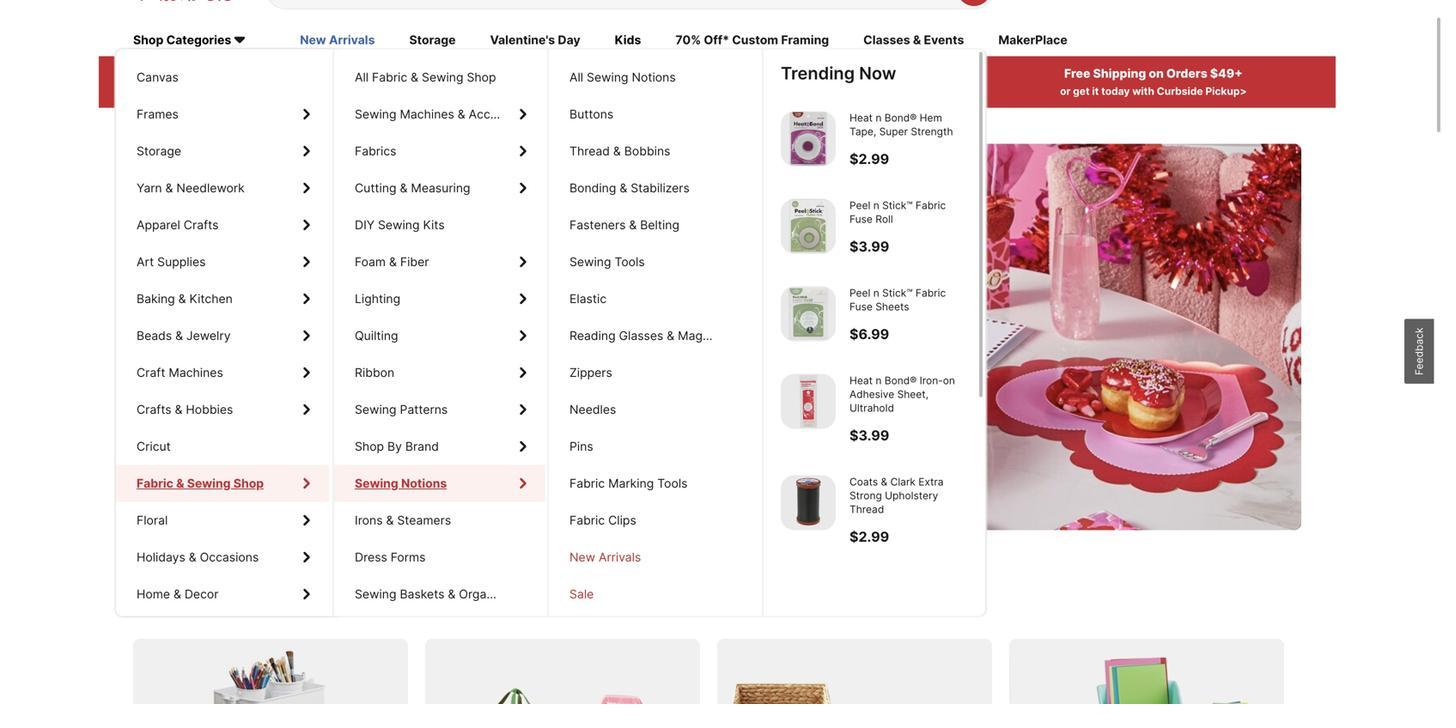 Task type: describe. For each thing, give the bounding box(es) containing it.
classes & events link
[[863, 32, 964, 50]]

fabric clips link
[[549, 502, 760, 539]]

storage link for new arrivals
[[116, 133, 329, 170]]

fabric & sewing shop link for valentine's day
[[116, 465, 329, 502]]

needlework for classes & events
[[176, 181, 245, 195]]

craft machines link for new arrivals
[[116, 354, 329, 391]]

clark
[[890, 476, 916, 488]]

colorful plastic storage bins image
[[1009, 639, 1284, 704]]

1 horizontal spatial new arrivals
[[569, 550, 641, 565]]

beads & jewelry link for valentine's day
[[116, 317, 329, 354]]

1 horizontal spatial new arrivals link
[[549, 539, 760, 576]]

free shipping on orders $49+ or get it today with curbside pickup>
[[1060, 66, 1247, 98]]

baking & kitchen link for valentine's day
[[116, 280, 329, 317]]

price
[[306, 66, 336, 81]]

needlework for 70% off* custom framing
[[176, 181, 245, 195]]

purchases
[[339, 66, 402, 81]]

valentine's day
[[490, 33, 580, 47]]

clips
[[608, 513, 636, 528]]

canvas link for valentine's day
[[116, 59, 329, 96]]

holidays for classes & events
[[137, 550, 185, 565]]

beads & jewelry link for 70% off* custom framing
[[116, 317, 329, 354]]

canvas link for kids
[[116, 59, 329, 96]]

peel n stick™ fabric fuse sheets
[[849, 287, 946, 313]]

shop categories
[[133, 33, 231, 47]]

$2.99 for coats & clark extra strong upholstery thread
[[849, 529, 889, 545]]

holidays for valentine's day
[[137, 550, 185, 565]]

baskets
[[400, 587, 444, 602]]

fabric inside peel n stick™ fabric fuse sheets
[[916, 287, 946, 299]]

ribbon
[[355, 365, 394, 380]]

art supplies for classes & events
[[137, 255, 206, 269]]

storage for shop categories
[[137, 144, 181, 158]]

thread inside the thread & bobbins link
[[569, 144, 610, 158]]

foam & fiber link
[[334, 244, 545, 280]]

day inside "up to 40% off valentine's day supplies"
[[167, 284, 243, 336]]

kitchen for valentine's day
[[189, 292, 233, 306]]

irons
[[355, 513, 383, 528]]

hobbies for shop categories
[[186, 402, 233, 417]]

fabric marking tools
[[569, 476, 688, 491]]

reading glasses & magnifiers
[[569, 329, 737, 343]]

frames link for shop categories
[[116, 96, 329, 133]]

craft for valentine's day
[[137, 365, 165, 380]]

sewing machines & accessories link
[[334, 96, 545, 133]]

iron-
[[920, 374, 943, 387]]

frames link for kids
[[116, 96, 329, 133]]

sewing patterns
[[355, 402, 448, 417]]

trending now
[[781, 63, 896, 84]]

kits
[[423, 218, 445, 232]]

craft machines link for shop categories
[[116, 354, 329, 391]]

holidays for storage
[[137, 550, 185, 565]]

handmade
[[245, 348, 348, 374]]

crafts & hobbies for new arrivals
[[137, 402, 233, 417]]

beads & jewelry link for storage
[[116, 317, 329, 354]]

fabric & sewing shop link for kids
[[116, 465, 329, 502]]

fuse for $3.99
[[849, 213, 873, 225]]

on inside free shipping on orders $49+ or get it today with curbside pickup>
[[1149, 66, 1164, 81]]

sewing notions link
[[334, 465, 545, 502]]

item undefined image for peel n stick™ fabric fuse sheets
[[781, 286, 836, 341]]

sewing tools
[[569, 255, 645, 269]]

holidays & occasions for valentine's day
[[137, 550, 259, 565]]

bonding
[[569, 181, 616, 195]]

save
[[133, 590, 182, 616]]

apply>
[[846, 85, 882, 98]]

makerplace
[[998, 33, 1067, 47]]

art supplies link for 70% off* custom framing
[[116, 244, 329, 280]]

super
[[879, 125, 908, 138]]

sewing tools link
[[549, 244, 760, 280]]

make
[[167, 348, 221, 374]]

all fabric & sewing shop
[[355, 70, 496, 85]]

kitchen for new arrivals
[[189, 292, 233, 306]]

art supplies for shop categories
[[137, 255, 206, 269]]

heat for $3.99
[[849, 374, 873, 387]]

1 vertical spatial arrivals
[[599, 550, 641, 565]]

baking for classes & events
[[137, 292, 175, 306]]

fabric & sewing shop for valentine's day
[[137, 476, 261, 491]]

curbside
[[1157, 85, 1203, 98]]

fabric marking tools link
[[549, 465, 760, 502]]

holidays & occasions for kids
[[137, 550, 259, 565]]

fabric for fabric & sewing shop link corresponding to shop categories
[[137, 476, 172, 491]]

art supplies link for new arrivals
[[116, 244, 329, 280]]

makerplace link
[[998, 32, 1067, 50]]

yarn for valentine's day
[[137, 181, 162, 195]]

decor for storage
[[185, 587, 219, 602]]

and
[[353, 348, 390, 374]]

crafts & hobbies for storage
[[137, 402, 233, 417]]

art for kids
[[137, 255, 154, 269]]

all inside 20% off all regular price purchases with code daily23us. exclusions apply>
[[238, 66, 255, 81]]

cricut for valentine's day
[[137, 439, 171, 454]]

crafts & hobbies for valentine's day
[[137, 402, 233, 417]]

home for valentine's day
[[137, 587, 170, 602]]

baking for kids
[[137, 292, 175, 306]]

baking & kitchen for classes & events
[[137, 292, 233, 306]]

needlework for valentine's day
[[176, 181, 245, 195]]

apparel for 70% off* custom framing
[[137, 218, 180, 232]]

fabric for fabric marking tools link
[[569, 476, 605, 491]]

ribbon link
[[334, 354, 545, 391]]

canvas link for shop categories
[[116, 59, 329, 96]]

upholstery
[[885, 490, 938, 502]]

earn
[[673, 66, 700, 81]]

storage for classes & events
[[137, 144, 181, 158]]

reading
[[569, 329, 616, 343]]

frames link for 70% off* custom framing
[[116, 96, 329, 133]]

off inside "up to 40% off valentine's day supplies"
[[378, 236, 440, 288]]

kitchen for storage
[[189, 292, 233, 306]]

fabric inside 'link'
[[372, 70, 407, 85]]

& inside coats & clark extra strong upholstery thread
[[881, 476, 887, 488]]

marking
[[608, 476, 654, 491]]

crafts & hobbies link for storage
[[116, 391, 329, 428]]

supplies for kids
[[157, 255, 206, 269]]

needlework for storage
[[176, 181, 245, 195]]

machines for shop categories
[[169, 365, 223, 380]]

hobbies for kids
[[186, 402, 233, 417]]

steamers
[[397, 513, 451, 528]]

hem
[[920, 112, 942, 124]]

organization
[[459, 587, 531, 602]]

glasses
[[619, 329, 663, 343]]

shop now
[[188, 409, 246, 424]]

sheet,
[[897, 388, 929, 401]]

& inside "link"
[[620, 181, 627, 195]]

70% off* custom framing link
[[675, 32, 829, 50]]

fabric & sewing shop for classes & events
[[137, 476, 261, 491]]

home & decor link for new arrivals
[[116, 576, 329, 613]]

fabrics link
[[334, 133, 545, 170]]

sewing machines & accessories
[[355, 107, 538, 122]]

shop by brand link
[[334, 428, 545, 465]]

cutting & measuring
[[355, 181, 470, 195]]

peel for $6.99
[[849, 287, 870, 299]]

yarn & needlework link for kids
[[116, 170, 329, 207]]

1 vertical spatial tools
[[657, 476, 688, 491]]

fabric for classes & events fabric & sewing shop link
[[137, 476, 172, 491]]

machines for 70% off* custom framing
[[169, 365, 223, 380]]

diy sewing kits link
[[334, 207, 545, 244]]

foam
[[355, 255, 386, 269]]

you
[[610, 85, 628, 98]]

code
[[216, 85, 241, 98]]

table of valentines day decor image
[[133, 144, 1301, 531]]

magnifiers
[[678, 329, 737, 343]]

craft for new arrivals
[[137, 365, 165, 380]]

art supplies link for kids
[[116, 244, 329, 280]]

home & decor link for valentine's day
[[116, 576, 329, 613]]

diy sewing kits
[[355, 218, 445, 232]]

strong
[[849, 490, 882, 502]]

holiday storage containers image
[[425, 639, 700, 704]]

baking for shop categories
[[137, 292, 175, 306]]

craft machines for classes & events
[[137, 365, 223, 380]]

cricut for new arrivals
[[137, 439, 171, 454]]

heat n bond® hem tape, super strength
[[849, 112, 953, 138]]

supplies for valentine's day
[[157, 255, 206, 269]]

tape,
[[849, 125, 876, 138]]

cutting & measuring link
[[334, 170, 545, 207]]

yarn for 70% off* custom framing
[[137, 181, 162, 195]]

framing
[[781, 33, 829, 47]]

shop inside 'link'
[[467, 70, 496, 85]]

crafts & hobbies for 70% off* custom framing
[[137, 402, 233, 417]]

beads for storage
[[137, 329, 172, 343]]

events
[[924, 33, 964, 47]]

fabric & sewing shop link for shop categories
[[116, 465, 329, 502]]

classes
[[863, 33, 910, 47]]

card.³
[[765, 85, 797, 98]]

$6.99
[[849, 326, 889, 343]]

beads & jewelry link for kids
[[116, 317, 329, 354]]

canvas link for 70% off* custom framing
[[116, 59, 329, 96]]

michaels™
[[677, 85, 729, 98]]

kids
[[615, 33, 641, 47]]

0 horizontal spatial it
[[226, 348, 240, 374]]

coats & clark extra strong upholstery thread
[[849, 476, 944, 516]]

apparel crafts for kids
[[137, 218, 219, 232]]

thread & bobbins
[[569, 144, 670, 158]]

stick™ for $6.99
[[882, 287, 913, 299]]

ultrahold
[[849, 402, 894, 414]]

storage for 70% off* custom framing
[[137, 144, 181, 158]]

floral link for 70% off* custom framing
[[116, 502, 329, 539]]

canvas for kids
[[137, 70, 178, 85]]

crafts & hobbies link for shop categories
[[116, 391, 329, 428]]

forms
[[391, 550, 426, 565]]

save on creative storage for every space.
[[133, 590, 548, 616]]

fiber
[[400, 255, 429, 269]]

holidays for 70% off* custom framing
[[137, 550, 185, 565]]

needlework for new arrivals
[[176, 181, 245, 195]]

yarn for storage
[[137, 181, 162, 195]]

three water hyacinth baskets in white, brown and tan image
[[717, 639, 992, 704]]

floral for valentine's day
[[137, 513, 168, 528]]

craft for shop categories
[[137, 365, 165, 380]]

70%
[[675, 33, 701, 47]]

sewing inside 'link'
[[422, 70, 463, 85]]

holidays & occasions for storage
[[137, 550, 259, 565]]

frames for kids
[[137, 107, 179, 122]]

home for classes & events
[[137, 587, 170, 602]]

storage for valentine's day
[[137, 144, 181, 158]]

by
[[387, 439, 402, 454]]

bonding & stabilizers link
[[549, 170, 760, 207]]

beads & jewelry for kids
[[137, 329, 231, 343]]

decor for kids
[[185, 587, 219, 602]]

20% off all regular price purchases with code daily23us. exclusions apply>
[[188, 66, 402, 98]]

your
[[652, 85, 674, 98]]



Task type: locate. For each thing, give the bounding box(es) containing it.
storage for storage
[[137, 144, 181, 158]]

1 fuse from the top
[[849, 213, 873, 225]]

1 vertical spatial valentine's
[[450, 236, 662, 288]]

2 vertical spatial on
[[187, 590, 212, 616]]

1 peel from the top
[[849, 199, 870, 212]]

art for classes & events
[[137, 255, 154, 269]]

n up adhesive
[[876, 374, 882, 387]]

details
[[799, 85, 834, 98]]

occasions for storage
[[200, 550, 259, 565]]

item undefined image
[[781, 111, 836, 166], [781, 199, 836, 254], [781, 286, 836, 341], [781, 374, 836, 429], [781, 475, 836, 530]]

1 horizontal spatial with
[[1132, 85, 1154, 98]]

0 horizontal spatial day
[[167, 284, 243, 336]]

art for new arrivals
[[137, 255, 154, 269]]

1 vertical spatial off
[[378, 236, 440, 288]]

1 horizontal spatial on
[[943, 374, 955, 387]]

n inside heat n bond® hem tape, super strength
[[876, 112, 882, 124]]

1 vertical spatial peel
[[849, 287, 870, 299]]

white rolling cart with art supplies image
[[133, 639, 408, 704]]

patterns
[[400, 402, 448, 417]]

holidays
[[137, 550, 185, 565], [137, 550, 185, 565], [137, 550, 185, 565], [137, 550, 185, 565], [137, 550, 185, 565], [137, 550, 185, 565], [137, 550, 185, 565], [137, 550, 185, 565]]

1 horizontal spatial notions
[[632, 70, 676, 85]]

all up code
[[238, 66, 255, 81]]

1 $2.99 from the top
[[849, 151, 889, 167]]

baking & kitchen link for shop categories
[[116, 280, 329, 317]]

apparel for classes & events
[[137, 218, 180, 232]]

bobbins
[[624, 144, 670, 158]]

0 horizontal spatial new
[[300, 33, 326, 47]]

0 vertical spatial new arrivals link
[[300, 32, 375, 50]]

1 horizontal spatial thread
[[849, 503, 884, 516]]

cricut for kids
[[137, 439, 171, 454]]

frames link for classes & events
[[116, 96, 329, 133]]

0 horizontal spatial arrivals
[[329, 33, 375, 47]]

art supplies
[[137, 255, 206, 269], [137, 255, 206, 269], [137, 255, 206, 269], [137, 255, 206, 269], [137, 255, 206, 269], [137, 255, 206, 269], [137, 255, 206, 269], [137, 255, 206, 269]]

kitchen for 70% off* custom framing
[[189, 292, 233, 306]]

apparel crafts link for shop categories
[[116, 207, 329, 244]]

baking & kitchen link for storage
[[116, 280, 329, 317]]

art supplies for storage
[[137, 255, 206, 269]]

off*
[[704, 33, 729, 47]]

up
[[167, 236, 222, 288]]

valentine's up accessories
[[490, 33, 555, 47]]

$3.99 down roll
[[849, 238, 889, 255]]

storage link for 70% off* custom framing
[[116, 133, 329, 170]]

1 with from the left
[[192, 85, 214, 98]]

apparel crafts link for 70% off* custom framing
[[116, 207, 329, 244]]

sheets
[[875, 301, 909, 313]]

supplies for shop categories
[[157, 255, 206, 269]]

n inside heat n bond® iron-on adhesive sheet, ultrahold
[[876, 374, 882, 387]]

frames for shop categories
[[137, 107, 179, 122]]

1 vertical spatial new arrivals link
[[549, 539, 760, 576]]

on
[[1149, 66, 1164, 81], [943, 374, 955, 387], [187, 590, 212, 616]]

art for storage
[[137, 255, 154, 269]]

1 horizontal spatial day
[[558, 33, 580, 47]]

it right make
[[226, 348, 240, 374]]

fabric inside peel n stick™ fabric fuse roll
[[916, 199, 946, 212]]

item undefined image left strong on the right of the page
[[781, 475, 836, 530]]

beads & jewelry for 70% off* custom framing
[[137, 329, 231, 343]]

stick™ inside peel n stick™ fabric fuse sheets
[[882, 287, 913, 299]]

daily23us.
[[244, 85, 304, 98]]

1 vertical spatial bond®
[[885, 374, 917, 387]]

1 horizontal spatial it
[[1092, 85, 1099, 98]]

2 $2.99 from the top
[[849, 529, 889, 545]]

when
[[580, 85, 607, 98]]

0 horizontal spatial thread
[[569, 144, 610, 158]]

1 vertical spatial thread
[[849, 503, 884, 516]]

heat inside heat n bond® hem tape, super strength
[[849, 112, 873, 124]]

lighting link
[[334, 280, 545, 317]]

all sewing notions
[[569, 70, 676, 85]]

tools down fasteners & belting on the top
[[615, 255, 645, 269]]

2 bond® from the top
[[885, 374, 917, 387]]

0 vertical spatial fuse
[[849, 213, 873, 225]]

0 horizontal spatial tools
[[615, 255, 645, 269]]

item undefined image left roll
[[781, 199, 836, 254]]

new arrivals
[[300, 33, 375, 47], [569, 550, 641, 565]]

shop now button
[[167, 396, 267, 437]]

20%
[[188, 66, 214, 81]]

0 vertical spatial $2.99
[[849, 151, 889, 167]]

decor for new arrivals
[[185, 587, 219, 602]]

with inside free shipping on orders $49+ or get it today with curbside pickup>
[[1132, 85, 1154, 98]]

irons & steamers
[[355, 513, 451, 528]]

2 $3.99 from the top
[[849, 427, 889, 444]]

1 vertical spatial it
[[226, 348, 240, 374]]

art supplies link for valentine's day
[[116, 244, 329, 280]]

holidays & occasions for 70% off* custom framing
[[137, 550, 259, 565]]

baking & kitchen link for 70% off* custom framing
[[116, 280, 329, 317]]

in
[[724, 66, 735, 81]]

on inside heat n bond® iron-on adhesive sheet, ultrahold
[[943, 374, 955, 387]]

2 horizontal spatial on
[[1149, 66, 1164, 81]]

fuse left roll
[[849, 213, 873, 225]]

0 horizontal spatial with
[[192, 85, 214, 98]]

trending
[[781, 63, 855, 84]]

all sewing notions link
[[549, 59, 760, 96]]

1 vertical spatial $2.99
[[849, 529, 889, 545]]

1 vertical spatial stick™
[[882, 287, 913, 299]]

n for adhesive
[[876, 374, 882, 387]]

2 item undefined image from the top
[[781, 199, 836, 254]]

stabilizers
[[631, 181, 690, 195]]

0 vertical spatial arrivals
[[329, 33, 375, 47]]

heat inside heat n bond® iron-on adhesive sheet, ultrahold
[[849, 374, 873, 387]]

heat up tape,
[[849, 112, 873, 124]]

peel up $6.99
[[849, 287, 870, 299]]

with down 20% on the left of the page
[[192, 85, 214, 98]]

sewing patterns link
[[334, 391, 545, 428]]

arrivals down clips
[[599, 550, 641, 565]]

craft for classes & events
[[137, 365, 165, 380]]

zippers link
[[549, 354, 760, 391]]

quilting link
[[334, 317, 545, 354]]

hobbies for 70% off* custom framing
[[186, 402, 233, 417]]

storage link for valentine's day
[[116, 133, 329, 170]]

cricut for storage
[[137, 439, 171, 454]]

bond® inside heat n bond® iron-on adhesive sheet, ultrahold
[[885, 374, 917, 387]]

canvas link for storage
[[116, 59, 329, 96]]

holidays & occasions
[[137, 550, 259, 565], [137, 550, 259, 565], [137, 550, 259, 565], [137, 550, 259, 565], [137, 550, 259, 565], [137, 550, 259, 565], [137, 550, 259, 565], [137, 550, 259, 565]]

occasions for valentine's day
[[200, 550, 259, 565]]

baking for 70% off* custom framing
[[137, 292, 175, 306]]

adhesive
[[849, 388, 894, 401]]

all for all fabric & sewing shop
[[355, 70, 369, 85]]

2 horizontal spatial all
[[569, 70, 583, 85]]

or
[[1060, 85, 1071, 98]]

baking for valentine's day
[[137, 292, 175, 306]]

hobbies for valentine's day
[[186, 402, 233, 417]]

pins link
[[549, 428, 760, 465]]

heat
[[849, 112, 873, 124], [849, 374, 873, 387]]

frames link for new arrivals
[[116, 96, 329, 133]]

cricut link for storage
[[116, 428, 329, 465]]

$49+
[[1210, 66, 1243, 81]]

0 vertical spatial new
[[300, 33, 326, 47]]

0 vertical spatial $3.99
[[849, 238, 889, 255]]

1 vertical spatial notions
[[401, 476, 447, 491]]

shipping
[[1093, 66, 1146, 81]]

bond® up 'super'
[[885, 112, 917, 124]]

pins
[[569, 439, 593, 454]]

belting
[[640, 218, 679, 232]]

up to 40% off valentine's day supplies
[[167, 236, 662, 336]]

crafts & hobbies for kids
[[137, 402, 233, 417]]

it right get
[[1092, 85, 1099, 98]]

supplies inside "up to 40% off valentine's day supplies"
[[253, 284, 420, 336]]

1 horizontal spatial all
[[355, 70, 369, 85]]

0 horizontal spatial new arrivals link
[[300, 32, 375, 50]]

baking & kitchen for storage
[[137, 292, 233, 306]]

now up apply>
[[859, 63, 896, 84]]

fuse inside peel n stick™ fabric fuse sheets
[[849, 301, 873, 313]]

foam & fiber
[[355, 255, 429, 269]]

0 vertical spatial new arrivals
[[300, 33, 375, 47]]

n for roll
[[873, 199, 879, 212]]

use
[[631, 85, 649, 98]]

occasions for new arrivals
[[200, 550, 259, 565]]

40%
[[282, 236, 368, 288]]

1 horizontal spatial off
[[378, 236, 440, 288]]

sale link
[[549, 576, 760, 613]]

crafts & hobbies
[[137, 402, 233, 417], [137, 402, 233, 417], [137, 402, 233, 417], [137, 402, 233, 417], [137, 402, 233, 417], [137, 402, 233, 417], [137, 402, 233, 417], [137, 402, 233, 417]]

thread & bobbins link
[[549, 133, 760, 170]]

extra
[[918, 476, 944, 488]]

2 with from the left
[[1132, 85, 1154, 98]]

with inside 20% off all regular price purchases with code daily23us. exclusions apply>
[[192, 85, 214, 98]]

0 vertical spatial peel
[[849, 199, 870, 212]]

fuse
[[849, 213, 873, 225], [849, 301, 873, 313]]

0 vertical spatial bond®
[[885, 112, 917, 124]]

supplies for storage
[[157, 255, 206, 269]]

crafts & hobbies link for 70% off* custom framing
[[116, 391, 329, 428]]

needlework for shop categories
[[176, 181, 245, 195]]

all inside 'link'
[[355, 70, 369, 85]]

0 horizontal spatial now
[[220, 409, 246, 424]]

peel down tape,
[[849, 199, 870, 212]]

70% off* custom framing
[[675, 33, 829, 47]]

tools up fabric clips link
[[657, 476, 688, 491]]

yarn for new arrivals
[[137, 181, 162, 195]]

$3.99 for peel n stick™ fabric fuse roll
[[849, 238, 889, 255]]

shop categories link
[[133, 32, 266, 50]]

valentine's inside valentine's day link
[[490, 33, 555, 47]]

$2.99 down tape,
[[849, 151, 889, 167]]

1 bond® from the top
[[885, 112, 917, 124]]

$2.99 down strong on the right of the page
[[849, 529, 889, 545]]

$3.99 down ultrahold
[[849, 427, 889, 444]]

0 vertical spatial heat
[[849, 112, 873, 124]]

n inside peel n stick™ fabric fuse sheets
[[873, 287, 879, 299]]

hobbies for new arrivals
[[186, 402, 233, 417]]

stick™ inside peel n stick™ fabric fuse roll
[[882, 199, 913, 212]]

heat n bond® iron-on adhesive sheet, ultrahold
[[849, 374, 955, 414]]

machines for kids
[[169, 365, 223, 380]]

0 horizontal spatial new arrivals
[[300, 33, 375, 47]]

off up code
[[217, 66, 236, 81]]

0 vertical spatial tools
[[615, 255, 645, 269]]

valentine's up elastic
[[450, 236, 662, 288]]

yarn & needlework for 70% off* custom framing
[[137, 181, 245, 195]]

valentine's inside "up to 40% off valentine's day supplies"
[[450, 236, 662, 288]]

frames
[[137, 107, 179, 122], [137, 107, 179, 122], [137, 107, 179, 122], [137, 107, 179, 122], [137, 107, 179, 122], [137, 107, 179, 122], [137, 107, 179, 122], [137, 107, 179, 122]]

0 vertical spatial day
[[558, 33, 580, 47]]

craft machines link for valentine's day
[[116, 354, 329, 391]]

1 heat from the top
[[849, 112, 873, 124]]

occasions for shop categories
[[200, 550, 259, 565]]

frames for new arrivals
[[137, 107, 179, 122]]

all up when on the top left of page
[[569, 70, 583, 85]]

off inside 20% off all regular price purchases with code daily23us. exclusions apply>
[[217, 66, 236, 81]]

1 vertical spatial now
[[220, 409, 246, 424]]

2 heat from the top
[[849, 374, 873, 387]]

thread
[[569, 144, 610, 158], [849, 503, 884, 516]]

frames for classes & events
[[137, 107, 179, 122]]

n up 'super'
[[876, 112, 882, 124]]

0 vertical spatial notions
[[632, 70, 676, 85]]

notions up your at the top of the page
[[632, 70, 676, 85]]

2 peel from the top
[[849, 287, 870, 299]]

item undefined image left ultrahold
[[781, 374, 836, 429]]

4 item undefined image from the top
[[781, 374, 836, 429]]

0 vertical spatial now
[[859, 63, 896, 84]]

crafts & hobbies link for kids
[[116, 391, 329, 428]]

0 horizontal spatial all
[[238, 66, 255, 81]]

item undefined image down details
[[781, 111, 836, 166]]

1 vertical spatial new arrivals
[[569, 550, 641, 565]]

1 vertical spatial $3.99
[[849, 427, 889, 444]]

new arrivals link up price
[[300, 32, 375, 50]]

home & decor link for 70% off* custom framing
[[116, 576, 329, 613]]

stick™
[[882, 199, 913, 212], [882, 287, 913, 299]]

jewelry for shop categories
[[186, 329, 231, 343]]

0 horizontal spatial on
[[187, 590, 212, 616]]

0 vertical spatial thread
[[569, 144, 610, 158]]

shop inside button
[[188, 409, 217, 424]]

beads & jewelry link for new arrivals
[[116, 317, 329, 354]]

holidays & occasions link
[[116, 539, 329, 576], [116, 539, 329, 576], [116, 539, 329, 576], [116, 539, 329, 576], [116, 539, 329, 576], [116, 539, 329, 576], [116, 539, 329, 576], [116, 539, 329, 576]]

$3.99 for heat n bond® iron-on adhesive sheet, ultrahold
[[849, 427, 889, 444]]

1 horizontal spatial new
[[569, 550, 595, 565]]

item undefined image left $6.99
[[781, 286, 836, 341]]

apparel for new arrivals
[[137, 218, 180, 232]]

baking & kitchen for kids
[[137, 292, 233, 306]]

day up make
[[167, 284, 243, 336]]

crafts & hobbies link for classes & events
[[116, 391, 329, 428]]

day up when on the top left of page
[[558, 33, 580, 47]]

bond®
[[885, 112, 917, 124], [885, 374, 917, 387]]

apparel
[[137, 218, 180, 232], [137, 218, 180, 232], [137, 218, 180, 232], [137, 218, 180, 232], [137, 218, 180, 232], [137, 218, 180, 232], [137, 218, 180, 232], [137, 218, 180, 232]]

custom
[[732, 33, 778, 47]]

item undefined image for heat n bond® hem tape, super strength
[[781, 111, 836, 166]]

thread down buttons
[[569, 144, 610, 158]]

craft machines link for storage
[[116, 354, 329, 391]]

0 horizontal spatial notions
[[401, 476, 447, 491]]

new arrivals link down clips
[[549, 539, 760, 576]]

now inside button
[[220, 409, 246, 424]]

n for super
[[876, 112, 882, 124]]

stick™ up "sheets"
[[882, 287, 913, 299]]

crafts & hobbies link for new arrivals
[[116, 391, 329, 428]]

1 vertical spatial heat
[[849, 374, 873, 387]]

1 horizontal spatial now
[[859, 63, 896, 84]]

fabric & sewing shop
[[137, 476, 261, 491], [137, 476, 261, 491], [137, 476, 261, 491], [137, 476, 261, 491], [137, 476, 261, 491], [137, 476, 261, 491], [137, 476, 261, 491], [137, 476, 264, 491]]

1 vertical spatial new
[[569, 550, 595, 565]]

creative
[[217, 590, 299, 616]]

0 vertical spatial off
[[217, 66, 236, 81]]

new up price
[[300, 33, 326, 47]]

floral for classes & events
[[137, 513, 168, 528]]

fabric & sewing shop link
[[116, 465, 329, 502], [116, 465, 329, 502], [116, 465, 329, 502], [116, 465, 329, 502], [116, 465, 329, 502], [116, 465, 329, 502], [116, 465, 329, 502], [116, 465, 329, 502]]

1 vertical spatial day
[[167, 284, 243, 336]]

&
[[913, 33, 921, 47], [411, 70, 418, 85], [837, 85, 843, 98], [458, 107, 465, 122], [613, 144, 621, 158], [165, 181, 173, 195], [165, 181, 173, 195], [165, 181, 173, 195], [165, 181, 173, 195], [165, 181, 173, 195], [165, 181, 173, 195], [165, 181, 173, 195], [165, 181, 173, 195], [400, 181, 408, 195], [620, 181, 627, 195], [629, 218, 637, 232], [389, 255, 397, 269], [178, 292, 186, 306], [178, 292, 186, 306], [178, 292, 186, 306], [178, 292, 186, 306], [178, 292, 186, 306], [178, 292, 186, 306], [178, 292, 186, 306], [178, 292, 186, 306], [175, 329, 183, 343], [175, 329, 183, 343], [175, 329, 183, 343], [175, 329, 183, 343], [175, 329, 183, 343], [175, 329, 183, 343], [175, 329, 183, 343], [175, 329, 183, 343], [667, 329, 674, 343], [175, 402, 183, 417], [175, 402, 183, 417], [175, 402, 183, 417], [175, 402, 183, 417], [175, 402, 183, 417], [175, 402, 183, 417], [175, 402, 183, 417], [175, 402, 183, 417], [881, 476, 887, 488], [175, 476, 183, 491], [175, 476, 183, 491], [175, 476, 183, 491], [175, 476, 183, 491], [175, 476, 183, 491], [175, 476, 183, 491], [175, 476, 183, 491], [176, 476, 184, 491], [386, 513, 394, 528], [189, 550, 196, 565], [189, 550, 196, 565], [189, 550, 196, 565], [189, 550, 196, 565], [189, 550, 196, 565], [189, 550, 196, 565], [189, 550, 196, 565], [189, 550, 196, 565], [173, 587, 181, 602], [173, 587, 181, 602], [173, 587, 181, 602], [173, 587, 181, 602], [173, 587, 181, 602], [173, 587, 181, 602], [173, 587, 181, 602], [173, 587, 181, 602], [448, 587, 456, 602]]

shop by brand
[[355, 439, 439, 454]]

all up "apply>" on the left of the page
[[355, 70, 369, 85]]

n up "sheets"
[[873, 287, 879, 299]]

0 vertical spatial on
[[1149, 66, 1164, 81]]

art supplies link
[[116, 244, 329, 280], [116, 244, 329, 280], [116, 244, 329, 280], [116, 244, 329, 280], [116, 244, 329, 280], [116, 244, 329, 280], [116, 244, 329, 280], [116, 244, 329, 280]]

1 $3.99 from the top
[[849, 238, 889, 255]]

to
[[232, 236, 272, 288]]

with right today
[[1132, 85, 1154, 98]]

3 item undefined image from the top
[[781, 286, 836, 341]]

art for shop categories
[[137, 255, 154, 269]]

bonding & stabilizers
[[569, 181, 690, 195]]

exclusions
[[306, 85, 361, 98]]

& inside earn 9% in rewards when you use your michaels™ credit card.³ details & apply>
[[837, 85, 843, 98]]

stick™ up roll
[[882, 199, 913, 212]]

sale
[[569, 587, 594, 602]]

machines inside sewing machines & accessories link
[[400, 107, 454, 122]]

beads & jewelry for new arrivals
[[137, 329, 231, 343]]

2 fuse from the top
[[849, 301, 873, 313]]

apparel for shop categories
[[137, 218, 180, 232]]

brand
[[405, 439, 439, 454]]

buttons
[[569, 107, 613, 122]]

accessories
[[469, 107, 538, 122]]

dress forms link
[[334, 539, 545, 576]]

notions up steamers
[[401, 476, 447, 491]]

5 item undefined image from the top
[[781, 475, 836, 530]]

1 item undefined image from the top
[[781, 111, 836, 166]]

fabric & sewing shop link for classes & events
[[116, 465, 329, 502]]

canvas link
[[116, 59, 329, 96], [116, 59, 329, 96], [116, 59, 329, 96], [116, 59, 329, 96], [116, 59, 329, 96], [116, 59, 329, 96], [116, 59, 329, 96], [116, 59, 329, 96]]

home & decor
[[137, 587, 219, 602], [137, 587, 219, 602], [137, 587, 219, 602], [137, 587, 219, 602], [137, 587, 219, 602], [137, 587, 219, 602], [137, 587, 219, 602], [137, 587, 219, 602]]

2 stick™ from the top
[[882, 287, 913, 299]]

beads for kids
[[137, 329, 172, 343]]

0 vertical spatial valentine's
[[490, 33, 555, 47]]

off down diy sewing kits
[[378, 236, 440, 288]]

holidays & occasions for shop categories
[[137, 550, 259, 565]]

0 vertical spatial it
[[1092, 85, 1099, 98]]

crafts & hobbies for classes & events
[[137, 402, 233, 417]]

elastic link
[[549, 280, 760, 317]]

peel inside peel n stick™ fabric fuse sheets
[[849, 287, 870, 299]]

new arrivals up price
[[300, 33, 375, 47]]

1 vertical spatial fuse
[[849, 301, 873, 313]]

earn 9% in rewards when you use your michaels™ credit card.³ details & apply>
[[580, 66, 882, 98]]

canvas for storage
[[137, 70, 178, 85]]

1 stick™ from the top
[[882, 199, 913, 212]]

jewelry for storage
[[186, 329, 231, 343]]

space.
[[481, 590, 548, 616]]

peel for $3.99
[[849, 199, 870, 212]]

0 vertical spatial stick™
[[882, 199, 913, 212]]

1 horizontal spatial arrivals
[[599, 550, 641, 565]]

bond® inside heat n bond® hem tape, super strength
[[885, 112, 917, 124]]

canvas link for classes & events
[[116, 59, 329, 96]]

fuse inside peel n stick™ fabric fuse roll
[[849, 213, 873, 225]]

1 vertical spatial on
[[943, 374, 955, 387]]

cricut for 70% off* custom framing
[[137, 439, 171, 454]]

fuse up $6.99
[[849, 301, 873, 313]]

home & decor link for storage
[[116, 576, 329, 613]]

bond® up sheet,
[[885, 374, 917, 387]]

fasteners
[[569, 218, 626, 232]]

art supplies for kids
[[137, 255, 206, 269]]

it
[[1092, 85, 1099, 98], [226, 348, 240, 374]]

now down make
[[220, 409, 246, 424]]

1 horizontal spatial tools
[[657, 476, 688, 491]]

fabric for kids's fabric & sewing shop link
[[137, 476, 172, 491]]

peel inside peel n stick™ fabric fuse roll
[[849, 199, 870, 212]]

heat up adhesive
[[849, 374, 873, 387]]

n up roll
[[873, 199, 879, 212]]

needlework
[[176, 181, 245, 195], [176, 181, 245, 195], [176, 181, 245, 195], [176, 181, 245, 195], [176, 181, 245, 195], [176, 181, 245, 195], [176, 181, 245, 195], [176, 181, 245, 195]]

thread down strong on the right of the page
[[849, 503, 884, 516]]

it inside free shipping on orders $49+ or get it today with curbside pickup>
[[1092, 85, 1099, 98]]

0 horizontal spatial off
[[217, 66, 236, 81]]

thread inside coats & clark extra strong upholstery thread
[[849, 503, 884, 516]]

occasions
[[200, 550, 259, 565], [200, 550, 259, 565], [200, 550, 259, 565], [200, 550, 259, 565], [200, 550, 259, 565], [200, 550, 259, 565], [200, 550, 259, 565], [200, 550, 259, 565]]

rewards
[[737, 66, 789, 81]]

n inside peel n stick™ fabric fuse roll
[[873, 199, 879, 212]]

arrivals up purchases
[[329, 33, 375, 47]]

new arrivals down fabric clips
[[569, 550, 641, 565]]

new up sale
[[569, 550, 595, 565]]

craft machines link for kids
[[116, 354, 329, 391]]

fabric & sewing shop link for storage
[[116, 465, 329, 502]]



Task type: vqa. For each thing, say whether or not it's contained in the screenshot.
the Gift to the bottom
no



